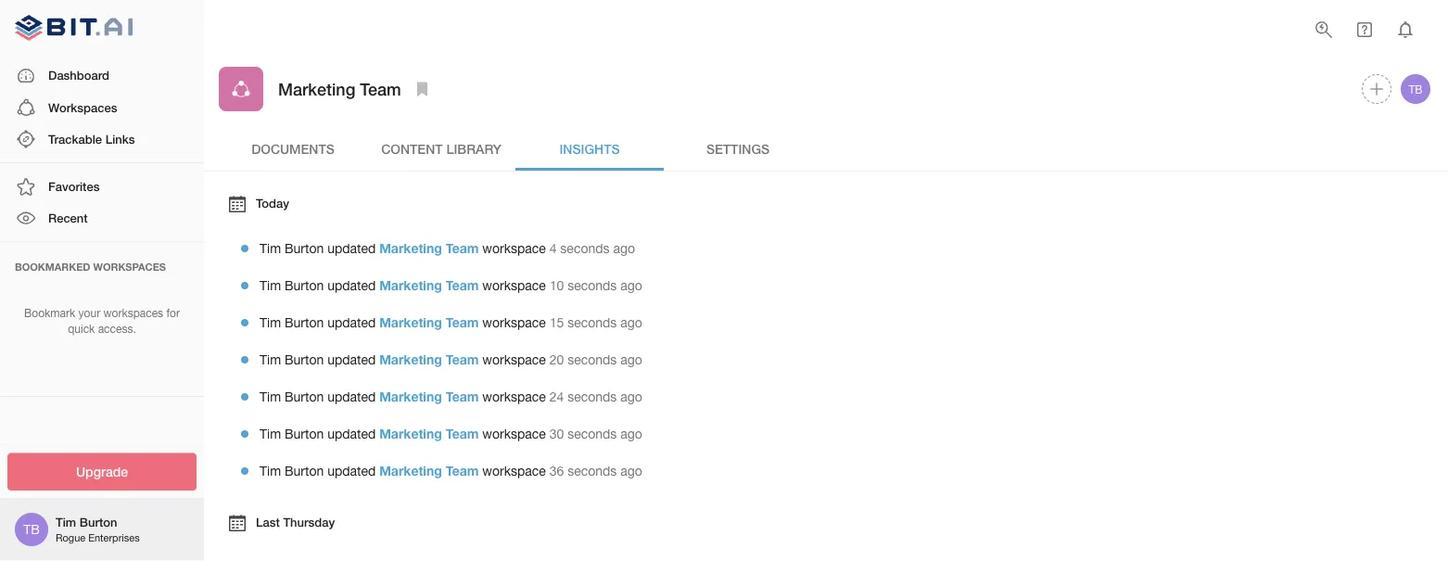 Task type: describe. For each thing, give the bounding box(es) containing it.
documents
[[251, 141, 335, 156]]

workspace for 20
[[483, 352, 546, 367]]

workspace for 10
[[483, 278, 546, 293]]

bookmarked
[[15, 261, 90, 273]]

burton for tim burton updated marketing team workspace 24 seconds ago
[[285, 389, 324, 404]]

marketing team
[[278, 79, 401, 99]]

tim for tim burton updated marketing team workspace 15 seconds ago
[[260, 315, 281, 330]]

marketing team link for 30 seconds ago
[[379, 426, 479, 442]]

workspaces
[[48, 100, 117, 114]]

burton for tim burton rogue enterprises
[[80, 515, 117, 529]]

today
[[256, 196, 289, 210]]

burton for tim burton updated marketing team workspace 36 seconds ago
[[285, 463, 324, 479]]

ago for 36 seconds ago
[[621, 463, 642, 479]]

rogue
[[56, 532, 85, 544]]

marketing for tim burton updated marketing team workspace 30 seconds ago
[[379, 426, 442, 442]]

ago for 10 seconds ago
[[621, 278, 642, 293]]

content library link
[[367, 126, 516, 171]]

tb button
[[1398, 71, 1434, 107]]

tim for tim burton updated marketing team workspace 20 seconds ago
[[260, 352, 281, 367]]

settings link
[[664, 126, 812, 171]]

access.
[[98, 322, 136, 335]]

workspace for 4
[[483, 241, 546, 256]]

burton for tim burton updated marketing team workspace 30 seconds ago
[[285, 426, 324, 442]]

ago for 4 seconds ago
[[613, 241, 635, 256]]

marketing team link for 24 seconds ago
[[379, 389, 479, 404]]

burton for tim burton updated marketing team workspace 20 seconds ago
[[285, 352, 324, 367]]

tim burton rogue enterprises
[[56, 515, 140, 544]]

ago for 15 seconds ago
[[621, 315, 642, 330]]

seconds for 30
[[568, 426, 617, 442]]

ago for 24 seconds ago
[[621, 389, 642, 404]]

content library
[[381, 141, 502, 156]]

links
[[105, 132, 135, 146]]

burton for tim burton updated marketing team workspace 4 seconds ago
[[285, 241, 324, 256]]

workspace for 15
[[483, 315, 546, 330]]

marketing team link for 4 seconds ago
[[379, 241, 479, 256]]

15
[[550, 315, 564, 330]]

0 horizontal spatial tb
[[23, 522, 40, 537]]

workspaces button
[[0, 92, 204, 123]]

thursday
[[283, 515, 335, 529]]

updated for tim burton updated marketing team workspace 10 seconds ago
[[327, 278, 376, 293]]

dashboard
[[48, 68, 109, 83]]

seconds for 10
[[568, 278, 617, 293]]

marketing for tim burton updated marketing team workspace 36 seconds ago
[[379, 463, 442, 479]]

trackable links button
[[0, 123, 204, 155]]

tim for tim burton updated marketing team workspace 4 seconds ago
[[260, 241, 281, 256]]

marketing team link for 15 seconds ago
[[379, 315, 479, 330]]

last thursday
[[256, 515, 335, 529]]

bookmark
[[24, 307, 75, 320]]

settings
[[706, 141, 770, 156]]

tim burton updated marketing team workspace 24 seconds ago
[[260, 389, 642, 404]]

trackable links
[[48, 132, 135, 146]]

24
[[550, 389, 564, 404]]

marketing up documents link in the top of the page
[[278, 79, 355, 99]]

marketing team link for 20 seconds ago
[[379, 352, 479, 367]]

bookmark image
[[411, 78, 434, 100]]

for
[[166, 307, 180, 320]]

team for 24 seconds ago
[[446, 389, 479, 404]]

updated for tim burton updated marketing team workspace 36 seconds ago
[[327, 463, 376, 479]]

enterprises
[[88, 532, 140, 544]]



Task type: locate. For each thing, give the bounding box(es) containing it.
seconds for 20
[[568, 352, 617, 367]]

updated for tim burton updated marketing team workspace 15 seconds ago
[[327, 315, 376, 330]]

marketing up the tim burton updated marketing team workspace 30 seconds ago
[[379, 389, 442, 404]]

marketing team link down tim burton updated marketing team workspace 4 seconds ago
[[379, 278, 479, 293]]

workspace left 15
[[483, 315, 546, 330]]

workspace for 30
[[483, 426, 546, 442]]

6 workspace from the top
[[483, 426, 546, 442]]

burton for tim burton updated marketing team workspace 10 seconds ago
[[285, 278, 324, 293]]

seconds right 24
[[568, 389, 617, 404]]

marketing
[[278, 79, 355, 99], [379, 241, 442, 256], [379, 278, 442, 293], [379, 315, 442, 330], [379, 352, 442, 367], [379, 389, 442, 404], [379, 426, 442, 442], [379, 463, 442, 479]]

tab list containing documents
[[219, 126, 1434, 171]]

4 workspace from the top
[[483, 352, 546, 367]]

seconds for 24
[[568, 389, 617, 404]]

team up the tim burton updated marketing team workspace 10 seconds ago
[[446, 241, 479, 256]]

upgrade button
[[7, 453, 197, 491]]

seconds right 4
[[560, 241, 610, 256]]

burton for tim burton updated marketing team workspace 15 seconds ago
[[285, 315, 324, 330]]

2 marketing team link from the top
[[379, 278, 479, 293]]

team for 30 seconds ago
[[446, 426, 479, 442]]

marketing down tim burton updated marketing team workspace 24 seconds ago
[[379, 426, 442, 442]]

dashboard button
[[0, 60, 204, 92]]

your
[[78, 307, 100, 320]]

tim burton updated marketing team workspace 15 seconds ago
[[260, 315, 642, 330]]

1 workspace from the top
[[483, 241, 546, 256]]

workspace left 24
[[483, 389, 546, 404]]

team down the tim burton updated marketing team workspace 10 seconds ago
[[446, 315, 479, 330]]

marketing team link for 10 seconds ago
[[379, 278, 479, 293]]

updated
[[327, 241, 376, 256], [327, 278, 376, 293], [327, 315, 376, 330], [327, 352, 376, 367], [327, 389, 376, 404], [327, 426, 376, 442], [327, 463, 376, 479]]

updated for tim burton updated marketing team workspace 20 seconds ago
[[327, 352, 376, 367]]

ago right 4
[[613, 241, 635, 256]]

seconds for 15
[[568, 315, 617, 330]]

recent
[[48, 211, 88, 225]]

4 updated from the top
[[327, 352, 376, 367]]

workspace for 24
[[483, 389, 546, 404]]

seconds right the 20
[[568, 352, 617, 367]]

1 vertical spatial tb
[[23, 522, 40, 537]]

5 marketing team link from the top
[[379, 389, 479, 404]]

ago right 15
[[621, 315, 642, 330]]

1 updated from the top
[[327, 241, 376, 256]]

team for 4 seconds ago
[[446, 241, 479, 256]]

content
[[381, 141, 443, 156]]

seconds for 4
[[560, 241, 610, 256]]

workspace left 36
[[483, 463, 546, 479]]

tb inside button
[[1409, 83, 1423, 96]]

workspace left 4
[[483, 241, 546, 256]]

burton inside tim burton rogue enterprises
[[80, 515, 117, 529]]

workspace left the 10
[[483, 278, 546, 293]]

1 horizontal spatial tb
[[1409, 83, 1423, 96]]

updated for tim burton updated marketing team workspace 24 seconds ago
[[327, 389, 376, 404]]

team left bookmark icon at left
[[360, 79, 401, 99]]

4 marketing team link from the top
[[379, 352, 479, 367]]

tim burton updated marketing team workspace 36 seconds ago
[[260, 463, 642, 479]]

ago right 36
[[621, 463, 642, 479]]

marketing for tim burton updated marketing team workspace 10 seconds ago
[[379, 278, 442, 293]]

0 vertical spatial tb
[[1409, 83, 1423, 96]]

favorites
[[48, 179, 100, 194]]

tb
[[1409, 83, 1423, 96], [23, 522, 40, 537]]

seconds right 15
[[568, 315, 617, 330]]

6 marketing team link from the top
[[379, 426, 479, 442]]

marketing team link up the tim burton updated marketing team workspace 10 seconds ago
[[379, 241, 479, 256]]

team for 10 seconds ago
[[446, 278, 479, 293]]

3 updated from the top
[[327, 315, 376, 330]]

7 workspace from the top
[[483, 463, 546, 479]]

workspace
[[483, 241, 546, 256], [483, 278, 546, 293], [483, 315, 546, 330], [483, 352, 546, 367], [483, 389, 546, 404], [483, 426, 546, 442], [483, 463, 546, 479]]

team down the tim burton updated marketing team workspace 30 seconds ago
[[446, 463, 479, 479]]

marketing up tim burton updated marketing team workspace 24 seconds ago
[[379, 352, 442, 367]]

tim for tim burton updated marketing team workspace 36 seconds ago
[[260, 463, 281, 479]]

documents link
[[219, 126, 367, 171]]

burton
[[285, 241, 324, 256], [285, 278, 324, 293], [285, 315, 324, 330], [285, 352, 324, 367], [285, 389, 324, 404], [285, 426, 324, 442], [285, 463, 324, 479], [80, 515, 117, 529]]

tim for tim burton updated marketing team workspace 24 seconds ago
[[260, 389, 281, 404]]

recent button
[[0, 202, 204, 234]]

4
[[550, 241, 557, 256]]

tab list
[[219, 126, 1434, 171]]

marketing team link down tim burton updated marketing team workspace 24 seconds ago
[[379, 426, 479, 442]]

marketing up the tim burton updated marketing team workspace 10 seconds ago
[[379, 241, 442, 256]]

bookmarked workspaces
[[15, 261, 166, 273]]

marketing down the tim burton updated marketing team workspace 10 seconds ago
[[379, 315, 442, 330]]

ago for 20 seconds ago
[[621, 352, 642, 367]]

team up the tim burton updated marketing team workspace 30 seconds ago
[[446, 389, 479, 404]]

marketing team link up the tim burton updated marketing team workspace 30 seconds ago
[[379, 389, 479, 404]]

2 updated from the top
[[327, 278, 376, 293]]

seconds right the 10
[[568, 278, 617, 293]]

3 workspace from the top
[[483, 315, 546, 330]]

updated for tim burton updated marketing team workspace 30 seconds ago
[[327, 426, 376, 442]]

team for 15 seconds ago
[[446, 315, 479, 330]]

2 workspace from the top
[[483, 278, 546, 293]]

marketing down tim burton updated marketing team workspace 4 seconds ago
[[379, 278, 442, 293]]

team for 20 seconds ago
[[446, 352, 479, 367]]

tim burton updated marketing team workspace 4 seconds ago
[[260, 241, 635, 256]]

marketing team link up tim burton updated marketing team workspace 24 seconds ago
[[379, 352, 479, 367]]

workspaces
[[103, 307, 163, 320]]

last
[[256, 515, 280, 529]]

tim burton updated marketing team workspace 30 seconds ago
[[260, 426, 642, 442]]

seconds
[[560, 241, 610, 256], [568, 278, 617, 293], [568, 315, 617, 330], [568, 352, 617, 367], [568, 389, 617, 404], [568, 426, 617, 442], [568, 463, 617, 479]]

marketing team link for 36 seconds ago
[[379, 463, 479, 479]]

upgrade
[[76, 464, 128, 479]]

tim for tim burton rogue enterprises
[[56, 515, 76, 529]]

insights
[[560, 141, 620, 156]]

ago for 30 seconds ago
[[621, 426, 642, 442]]

30
[[550, 426, 564, 442]]

workspace left the 20
[[483, 352, 546, 367]]

3 marketing team link from the top
[[379, 315, 479, 330]]

seconds for 36
[[568, 463, 617, 479]]

36
[[550, 463, 564, 479]]

team
[[360, 79, 401, 99], [446, 241, 479, 256], [446, 278, 479, 293], [446, 315, 479, 330], [446, 352, 479, 367], [446, 389, 479, 404], [446, 426, 479, 442], [446, 463, 479, 479]]

workspace left 30
[[483, 426, 546, 442]]

tim burton updated marketing team workspace 10 seconds ago
[[260, 278, 642, 293]]

trackable
[[48, 132, 102, 146]]

7 marketing team link from the top
[[379, 463, 479, 479]]

marketing for tim burton updated marketing team workspace 20 seconds ago
[[379, 352, 442, 367]]

team down tim burton updated marketing team workspace 24 seconds ago
[[446, 426, 479, 442]]

6 updated from the top
[[327, 426, 376, 442]]

ago right 24
[[621, 389, 642, 404]]

ago right the 20
[[621, 352, 642, 367]]

marketing team link
[[379, 241, 479, 256], [379, 278, 479, 293], [379, 315, 479, 330], [379, 352, 479, 367], [379, 389, 479, 404], [379, 426, 479, 442], [379, 463, 479, 479]]

team for 36 seconds ago
[[446, 463, 479, 479]]

marketing for tim burton updated marketing team workspace 4 seconds ago
[[379, 241, 442, 256]]

1 marketing team link from the top
[[379, 241, 479, 256]]

ago
[[613, 241, 635, 256], [621, 278, 642, 293], [621, 315, 642, 330], [621, 352, 642, 367], [621, 389, 642, 404], [621, 426, 642, 442], [621, 463, 642, 479]]

5 workspace from the top
[[483, 389, 546, 404]]

marketing for tim burton updated marketing team workspace 15 seconds ago
[[379, 315, 442, 330]]

5 updated from the top
[[327, 389, 376, 404]]

ago right the 10
[[621, 278, 642, 293]]

marketing for tim burton updated marketing team workspace 24 seconds ago
[[379, 389, 442, 404]]

10
[[550, 278, 564, 293]]

team up "tim burton updated marketing team workspace 15 seconds ago"
[[446, 278, 479, 293]]

workspace for 36
[[483, 463, 546, 479]]

marketing down the tim burton updated marketing team workspace 30 seconds ago
[[379, 463, 442, 479]]

ago right 30
[[621, 426, 642, 442]]

library
[[446, 141, 502, 156]]

updated for tim burton updated marketing team workspace 4 seconds ago
[[327, 241, 376, 256]]

marketing team link down the tim burton updated marketing team workspace 10 seconds ago
[[379, 315, 479, 330]]

tim for tim burton updated marketing team workspace 10 seconds ago
[[260, 278, 281, 293]]

insights link
[[516, 126, 664, 171]]

bookmark your workspaces for quick access.
[[24, 307, 180, 335]]

quick
[[68, 322, 95, 335]]

tim inside tim burton rogue enterprises
[[56, 515, 76, 529]]

tim
[[260, 241, 281, 256], [260, 278, 281, 293], [260, 315, 281, 330], [260, 352, 281, 367], [260, 389, 281, 404], [260, 426, 281, 442], [260, 463, 281, 479], [56, 515, 76, 529]]

team up tim burton updated marketing team workspace 24 seconds ago
[[446, 352, 479, 367]]

favorites button
[[0, 171, 204, 202]]

seconds right 36
[[568, 463, 617, 479]]

tim for tim burton updated marketing team workspace 30 seconds ago
[[260, 426, 281, 442]]

workspaces
[[93, 261, 166, 273]]

seconds right 30
[[568, 426, 617, 442]]

marketing team link down the tim burton updated marketing team workspace 30 seconds ago
[[379, 463, 479, 479]]

7 updated from the top
[[327, 463, 376, 479]]

tim burton updated marketing team workspace 20 seconds ago
[[260, 352, 642, 367]]

20
[[550, 352, 564, 367]]



Task type: vqa. For each thing, say whether or not it's contained in the screenshot.
the bottom Date
no



